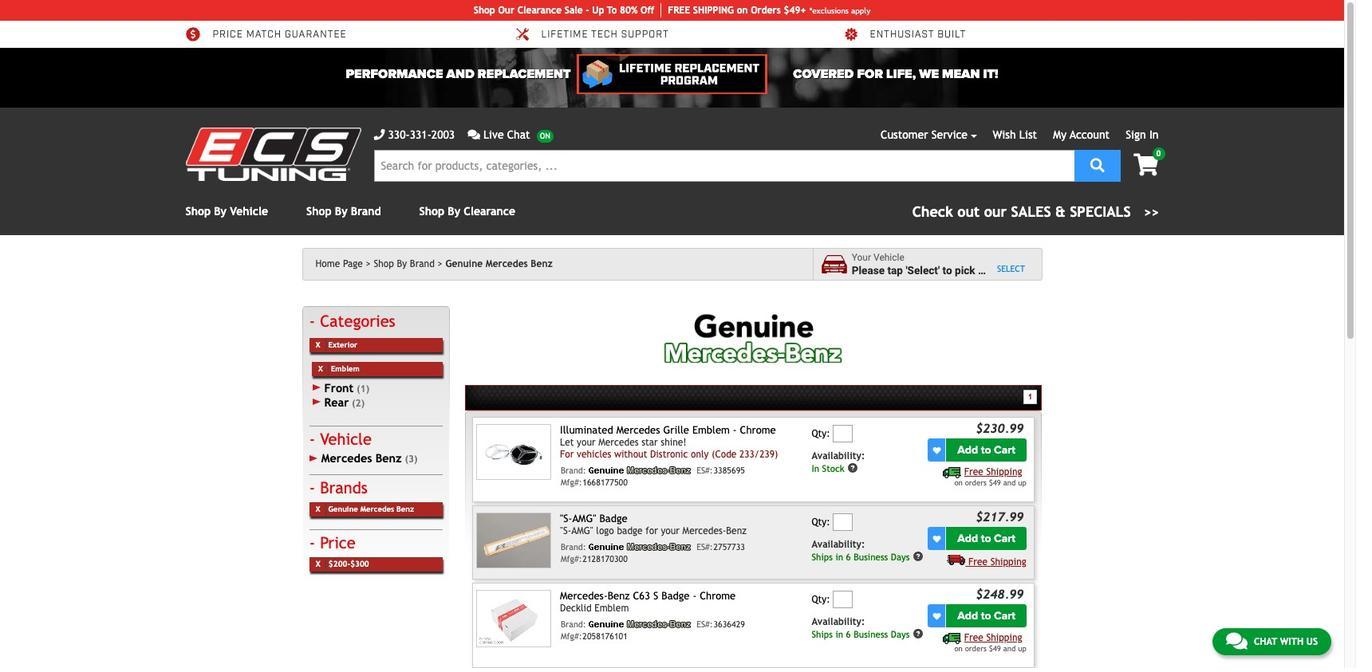 Task type: locate. For each thing, give the bounding box(es) containing it.
1 vertical spatial availability:
[[812, 540, 865, 551]]

in inside availability: in stock
[[812, 463, 820, 475]]

genuine mercedes benz - corporate logo image
[[589, 467, 693, 475], [589, 544, 693, 552], [589, 621, 693, 629]]

question sign image
[[848, 463, 859, 474], [913, 629, 924, 640]]

shop by brand link right page
[[374, 259, 443, 270]]

$200-
[[329, 560, 350, 569]]

add to cart button down $248.99
[[947, 605, 1027, 628]]

None text field
[[833, 514, 853, 531]]

amg" down "s-amg" badge link
[[572, 526, 594, 537]]

2 vertical spatial add to cart
[[958, 610, 1016, 623]]

emblem
[[331, 365, 360, 373], [693, 424, 730, 436], [595, 603, 629, 614]]

x inside brands x genuine mercedes benz
[[316, 505, 320, 514]]

add up free shipping icon
[[958, 610, 979, 623]]

cart for $217.99
[[994, 533, 1016, 546]]

c63
[[633, 590, 651, 602]]

built
[[938, 29, 967, 41]]

80%
[[620, 5, 638, 16]]

1 vertical spatial comments image
[[1227, 632, 1248, 651]]

specials
[[1070, 204, 1131, 220]]

brand: down decklid
[[561, 620, 586, 630]]

business for $248.99
[[854, 629, 889, 641]]

2 brand: from the top
[[561, 543, 586, 552]]

3 add from the top
[[958, 610, 979, 623]]

0 vertical spatial brand
[[351, 205, 381, 218]]

comments image inside chat with us link
[[1227, 632, 1248, 651]]

shop for shop by vehicle's shop by brand link
[[307, 205, 332, 218]]

1 and from the top
[[1004, 479, 1016, 488]]

0 horizontal spatial comments image
[[468, 129, 480, 140]]

cart down $230.99
[[994, 444, 1016, 457]]

amg" up the logo
[[573, 513, 597, 525]]

es#: inside es#: 3385695 mfg#: 1668177500
[[697, 466, 713, 476]]

mfg#: for $217.99
[[561, 555, 582, 564]]

mercedes up star
[[617, 424, 660, 436]]

2 vertical spatial -
[[693, 590, 697, 602]]

add to cart down $230.99
[[958, 444, 1016, 457]]

mercedes up without
[[599, 437, 639, 449]]

0 horizontal spatial chrome
[[700, 590, 736, 602]]

0 vertical spatial badge
[[600, 513, 628, 525]]

shop by vehicle
[[186, 205, 268, 218]]

mfg#: inside es#: 3385695 mfg#: 1668177500
[[561, 478, 582, 488]]

2 $49 from the top
[[989, 645, 1001, 654]]

0 vertical spatial emblem
[[331, 365, 360, 373]]

illuminated mercedes grille emblem - chrome link
[[560, 424, 776, 436]]

stock
[[822, 463, 845, 475]]

tech
[[591, 29, 618, 41]]

my
[[1054, 128, 1067, 141]]

to
[[607, 5, 617, 16]]

shipping down $248.99
[[987, 633, 1023, 644]]

0 vertical spatial brand:
[[561, 466, 586, 476]]

1 availability: from the top
[[812, 451, 865, 462]]

days for $217.99
[[891, 552, 910, 563]]

brands x genuine mercedes benz
[[316, 479, 414, 514]]

in right sign
[[1150, 128, 1159, 141]]

1 vertical spatial mercedes-
[[560, 590, 608, 602]]

brand: for $248.99
[[561, 620, 586, 630]]

0 vertical spatial comments image
[[468, 129, 480, 140]]

1 add from the top
[[958, 444, 979, 457]]

0 vertical spatial free
[[965, 467, 984, 478]]

es#: for $248.99
[[697, 620, 713, 630]]

shop
[[474, 5, 495, 16], [186, 205, 211, 218], [307, 205, 332, 218], [419, 205, 445, 218], [374, 259, 394, 270]]

question sign image left free shipping icon
[[913, 629, 924, 640]]

3 cart from the top
[[994, 610, 1016, 623]]

mercedes for vehicle
[[321, 452, 372, 466]]

2 add to cart button from the top
[[947, 528, 1027, 551]]

0 vertical spatial in
[[836, 552, 844, 563]]

vehicle down the (2)
[[320, 430, 372, 449]]

to up free shipping
[[981, 533, 992, 546]]

2 vertical spatial add
[[958, 610, 979, 623]]

mfg#: inside es#: 3636429 mfg#: 2058176101
[[561, 632, 582, 642]]

genuine mercedes benz - corporate logo image for $248.99
[[589, 621, 693, 629]]

1 up from the top
[[1019, 479, 1027, 488]]

add to cart button
[[947, 439, 1027, 462], [947, 528, 1027, 551], [947, 605, 1027, 628]]

add
[[958, 444, 979, 457], [958, 533, 979, 546], [958, 610, 979, 623]]

free shipping on orders $49 and up
[[955, 467, 1027, 488], [955, 633, 1027, 654]]

days left question sign icon
[[891, 552, 910, 563]]

1 vertical spatial cart
[[994, 533, 1016, 546]]

- inside mercedes-benz c63 s badge - chrome decklid emblem
[[693, 590, 697, 602]]

3 availability: from the top
[[812, 617, 865, 628]]

in for $217.99
[[836, 552, 844, 563]]

and up '$217.99' on the bottom right of page
[[1004, 479, 1016, 488]]

add to cart down $248.99
[[958, 610, 1016, 623]]

clearance right our
[[518, 5, 562, 16]]

x exterior
[[316, 341, 358, 349]]

question sign image for $230.99
[[848, 463, 859, 474]]

2 vertical spatial availability:
[[812, 617, 865, 628]]

1 vertical spatial add to cart
[[958, 533, 1016, 546]]

lifetime tech support link
[[514, 27, 669, 42]]

price inside 'price x $200-$300'
[[320, 534, 356, 552]]

1 vertical spatial clearance
[[464, 205, 516, 218]]

0 horizontal spatial your
[[577, 437, 596, 449]]

0 vertical spatial orders
[[965, 479, 987, 488]]

$49 for $248.99
[[989, 645, 1001, 654]]

"s-amg" badge link
[[560, 513, 628, 525]]

233/239)
[[740, 449, 778, 460]]

mfg#: inside the es#: 2757733 mfg#: 2128170300
[[561, 555, 582, 564]]

1 vertical spatial business
[[854, 629, 889, 641]]

free shipping image for $230.99
[[943, 468, 962, 479]]

$49 down $248.99
[[989, 645, 1001, 654]]

mercedes-benz c63 s badge - chrome decklid emblem
[[560, 590, 736, 614]]

1 vertical spatial brand
[[410, 259, 435, 270]]

2 in from the top
[[836, 629, 844, 641]]

shop for shop by brand link related to home page
[[374, 259, 394, 270]]

1 vertical spatial qty:
[[812, 517, 831, 528]]

emblem inside mercedes-benz c63 s badge - chrome decklid emblem
[[595, 603, 629, 614]]

1 in from the top
[[836, 552, 844, 563]]

0 vertical spatial cart
[[994, 444, 1016, 457]]

availability:
[[812, 451, 865, 462], [812, 540, 865, 551], [812, 617, 865, 628]]

up down $248.99
[[1019, 645, 1027, 654]]

free shipping image
[[943, 468, 962, 479], [948, 555, 966, 566]]

- for emblem
[[733, 424, 737, 436]]

mfg#: left 2128170300
[[561, 555, 582, 564]]

vehicle down ecs tuning image at the top left
[[230, 205, 268, 218]]

2 horizontal spatial emblem
[[693, 424, 730, 436]]

0 vertical spatial es#:
[[697, 466, 713, 476]]

shop by brand link up home page link
[[307, 205, 381, 218]]

to down $230.99
[[981, 444, 992, 457]]

1 link
[[1024, 390, 1038, 405]]

2 up from the top
[[1019, 645, 1027, 654]]

0 vertical spatial availability:
[[812, 451, 865, 462]]

3 add to cart from the top
[[958, 610, 1016, 623]]

sales
[[1012, 204, 1052, 220]]

availability: for $230.99
[[812, 451, 865, 462]]

2 ships from the top
[[812, 629, 833, 641]]

2 days from the top
[[891, 629, 910, 641]]

vehicle up "tap"
[[874, 252, 905, 263]]

*exclusions apply link
[[810, 4, 871, 16]]

by down ecs tuning image at the top left
[[214, 205, 227, 218]]

3 genuine mercedes benz - corporate logo image from the top
[[589, 621, 693, 629]]

to for $230.99
[[981, 444, 992, 457]]

customer
[[881, 128, 929, 141]]

in for $248.99
[[836, 629, 844, 641]]

add for $248.99
[[958, 610, 979, 623]]

0 vertical spatial 6
[[846, 552, 851, 563]]

availability: for $248.99
[[812, 617, 865, 628]]

2 and from the top
[[1004, 645, 1016, 654]]

3 add to cart button from the top
[[947, 605, 1027, 628]]

0 horizontal spatial emblem
[[331, 365, 360, 373]]

1 horizontal spatial question sign image
[[913, 629, 924, 640]]

0 vertical spatial qty:
[[812, 428, 831, 440]]

0 horizontal spatial chat
[[507, 128, 530, 141]]

2 qty: from the top
[[812, 517, 831, 528]]

$217.99
[[976, 510, 1025, 524]]

account
[[1070, 128, 1110, 141]]

chat right live
[[507, 128, 530, 141]]

1 free shipping on orders $49 and up from the top
[[955, 467, 1027, 488]]

mercedes- up decklid
[[560, 590, 608, 602]]

1 $49 from the top
[[989, 479, 1001, 488]]

shipping up $248.99
[[991, 557, 1027, 568]]

comments image left chat with us
[[1227, 632, 1248, 651]]

sign in
[[1126, 128, 1159, 141]]

es#: 2757733 mfg#: 2128170300
[[561, 543, 745, 564]]

add to wish list image
[[933, 535, 941, 543], [933, 613, 941, 621]]

chrome up 233/239)
[[740, 424, 776, 436]]

add for $217.99
[[958, 533, 979, 546]]

2 vertical spatial brand:
[[561, 620, 586, 630]]

0 vertical spatial availability: ships in 6 business days
[[812, 540, 910, 563]]

chrome
[[740, 424, 776, 436], [700, 590, 736, 602]]

$49 up '$217.99' on the bottom right of page
[[989, 479, 1001, 488]]

question sign image right 'stock'
[[848, 463, 859, 474]]

star
[[642, 437, 658, 449]]

0 vertical spatial shop by brand
[[307, 205, 381, 218]]

mercedes- inside "s-amg" badge "s-amg" logo badge for your mercedes-benz
[[683, 526, 727, 537]]

up for $248.99
[[1019, 645, 1027, 654]]

clearance for by
[[464, 205, 516, 218]]

it!
[[984, 66, 999, 82]]

up up '$217.99' on the bottom right of page
[[1019, 479, 1027, 488]]

1 add to cart from the top
[[958, 444, 1016, 457]]

cart down '$217.99' on the bottom right of page
[[994, 533, 1016, 546]]

shop by brand for home page
[[374, 259, 435, 270]]

by up 'genuine mercedes benz'
[[448, 205, 461, 218]]

availability: for $217.99
[[812, 540, 865, 551]]

1 horizontal spatial comments image
[[1227, 632, 1248, 651]]

1 vertical spatial in
[[836, 629, 844, 641]]

ships for $248.99
[[812, 629, 833, 641]]

lifetime
[[542, 29, 589, 41]]

free ship ping on orders $49+ *exclusions apply
[[668, 5, 871, 16]]

up
[[592, 5, 605, 16]]

comments image
[[468, 129, 480, 140], [1227, 632, 1248, 651]]

x inside 'price x $200-$300'
[[316, 560, 321, 569]]

0 vertical spatial up
[[1019, 479, 1027, 488]]

shop by brand for shop by vehicle
[[307, 205, 381, 218]]

comments image for chat
[[1227, 632, 1248, 651]]

price match guarantee link
[[186, 27, 347, 42]]

2 vertical spatial shipping
[[987, 633, 1023, 644]]

your right the 'for'
[[661, 526, 680, 537]]

1 horizontal spatial in
[[1150, 128, 1159, 141]]

free shipping on orders $49 and up down $248.99
[[955, 633, 1027, 654]]

vehicles
[[577, 449, 612, 460]]

1 horizontal spatial badge
[[662, 590, 690, 602]]

off
[[641, 5, 655, 16]]

"s- right es#2757733 - 2128170300 - "s-amg" badge - "s-amg" logo badge for your mercedes-benz - genuine mercedes benz - mercedes benz
[[560, 513, 573, 525]]

- up '(code'
[[733, 424, 737, 436]]

mercedes down brands
[[361, 505, 394, 514]]

badge up the logo
[[600, 513, 628, 525]]

add to cart button down $230.99
[[947, 439, 1027, 462]]

distronic
[[650, 449, 688, 460]]

2 vertical spatial emblem
[[595, 603, 629, 614]]

1 vertical spatial shop by brand
[[374, 259, 435, 270]]

0 vertical spatial mercedes-
[[683, 526, 727, 537]]

1 qty: from the top
[[812, 428, 831, 440]]

covered
[[793, 66, 854, 82]]

business
[[854, 552, 889, 563], [854, 629, 889, 641]]

chat left with
[[1254, 637, 1278, 648]]

1 horizontal spatial clearance
[[518, 5, 562, 16]]

brand down shop by clearance
[[410, 259, 435, 270]]

0 vertical spatial shop by brand link
[[307, 205, 381, 218]]

0 vertical spatial free shipping image
[[943, 468, 962, 479]]

shop our clearance sale - up to 80% off
[[474, 5, 655, 16]]

orders up '$217.99' on the bottom right of page
[[965, 479, 987, 488]]

ecs tuning image
[[186, 128, 361, 181]]

es#: left 2757733
[[697, 543, 713, 552]]

2 orders from the top
[[965, 645, 987, 654]]

price
[[213, 29, 243, 41], [320, 534, 356, 552]]

"s- down "s-amg" badge link
[[560, 526, 572, 537]]

1 ships from the top
[[812, 552, 833, 563]]

1 vertical spatial add
[[958, 533, 979, 546]]

wish
[[993, 128, 1016, 141]]

es#: inside es#: 3636429 mfg#: 2058176101
[[697, 620, 713, 630]]

free up $248.99
[[969, 557, 988, 568]]

1 cart from the top
[[994, 444, 1016, 457]]

2 free shipping on orders $49 and up from the top
[[955, 633, 1027, 654]]

orders
[[751, 5, 781, 16]]

genuine mercedes benz - corporate logo image down without
[[589, 467, 693, 475]]

0 vertical spatial -
[[586, 5, 590, 16]]

0 horizontal spatial genuine
[[328, 505, 358, 514]]

add to cart for $230.99
[[958, 444, 1016, 457]]

0 vertical spatial "s-
[[560, 513, 573, 525]]

2 vertical spatial genuine mercedes benz - corporate logo image
[[589, 621, 693, 629]]

$300
[[350, 560, 369, 569]]

0
[[1157, 149, 1162, 158]]

mfg#: down 'for'
[[561, 478, 582, 488]]

free
[[965, 467, 984, 478], [969, 557, 988, 568], [965, 633, 984, 644]]

1 business from the top
[[854, 552, 889, 563]]

0 vertical spatial mfg#:
[[561, 478, 582, 488]]

in for availability: in stock
[[812, 463, 820, 475]]

ships for $217.99
[[812, 552, 833, 563]]

2 horizontal spatial -
[[733, 424, 737, 436]]

1 horizontal spatial -
[[693, 590, 697, 602]]

comments image for live
[[468, 129, 480, 140]]

availability: ships in 6 business days
[[812, 540, 910, 563], [812, 617, 910, 641]]

1 vertical spatial 6
[[846, 629, 851, 641]]

1 horizontal spatial price
[[320, 534, 356, 552]]

in
[[1150, 128, 1159, 141], [812, 463, 820, 475]]

to left pick
[[943, 264, 953, 277]]

in left 'stock'
[[812, 463, 820, 475]]

free shipping
[[969, 557, 1027, 568]]

genuine down shop by clearance
[[446, 259, 483, 270]]

(1)
[[357, 384, 370, 395]]

days left free shipping icon
[[891, 629, 910, 641]]

shop by brand up home page link
[[307, 205, 381, 218]]

1 vertical spatial in
[[812, 463, 820, 475]]

free shipping on orders $49 and up up '$217.99' on the bottom right of page
[[955, 467, 1027, 488]]

emblem up only
[[693, 424, 730, 436]]

free up '$217.99' on the bottom right of page
[[965, 467, 984, 478]]

and
[[1004, 479, 1016, 488], [1004, 645, 1016, 654]]

2 genuine mercedes benz - corporate logo image from the top
[[589, 544, 693, 552]]

clearance up 'genuine mercedes benz'
[[464, 205, 516, 218]]

free shipping on orders $49 and up for $248.99
[[955, 633, 1027, 654]]

0 vertical spatial genuine mercedes benz - corporate logo image
[[589, 467, 693, 475]]

badge right the s on the left of the page
[[662, 590, 690, 602]]

es#: inside the es#: 2757733 mfg#: 2128170300
[[697, 543, 713, 552]]

2 add to wish list image from the top
[[933, 613, 941, 621]]

cart down $248.99
[[994, 610, 1016, 623]]

availability: in stock
[[812, 451, 865, 475]]

mercedes for illuminated
[[617, 424, 660, 436]]

1 vertical spatial $49
[[989, 645, 1001, 654]]

1 days from the top
[[891, 552, 910, 563]]

- left up on the left
[[586, 5, 590, 16]]

2003
[[432, 128, 455, 141]]

2 mfg#: from the top
[[561, 555, 582, 564]]

genuine inside brands x genuine mercedes benz
[[328, 505, 358, 514]]

x down the x exterior
[[319, 365, 323, 373]]

None text field
[[833, 425, 853, 443], [833, 591, 853, 609], [833, 425, 853, 443], [833, 591, 853, 609]]

2 business from the top
[[854, 629, 889, 641]]

es#: for $230.99
[[697, 466, 713, 476]]

emblem up front
[[331, 365, 360, 373]]

1 vertical spatial price
[[320, 534, 356, 552]]

badge
[[617, 526, 643, 537]]

free for $230.99
[[965, 467, 984, 478]]

es#: down only
[[697, 466, 713, 476]]

mfg#:
[[561, 478, 582, 488], [561, 555, 582, 564], [561, 632, 582, 642]]

sale
[[565, 5, 583, 16]]

1 horizontal spatial genuine
[[446, 259, 483, 270]]

illuminated
[[560, 424, 614, 436]]

0 horizontal spatial price
[[213, 29, 243, 41]]

comments image left live
[[468, 129, 480, 140]]

amg"
[[573, 513, 597, 525], [572, 526, 594, 537]]

1 horizontal spatial emblem
[[595, 603, 629, 614]]

add right add to wish list image
[[958, 444, 979, 457]]

add up free shipping
[[958, 533, 979, 546]]

ships
[[812, 552, 833, 563], [812, 629, 833, 641]]

1 add to cart button from the top
[[947, 439, 1027, 462]]

to for $248.99
[[981, 610, 992, 623]]

1 horizontal spatial brand
[[410, 259, 435, 270]]

enthusiast built
[[870, 29, 967, 41]]

1 vertical spatial vehicle
[[874, 252, 905, 263]]

$49 for $230.99
[[989, 479, 1001, 488]]

ping
[[713, 5, 734, 16]]

brand up page
[[351, 205, 381, 218]]

replacement
[[478, 66, 571, 82]]

1 orders from the top
[[965, 479, 987, 488]]

0 horizontal spatial -
[[586, 5, 590, 16]]

2 vertical spatial on
[[955, 645, 963, 654]]

1 vertical spatial availability: ships in 6 business days
[[812, 617, 910, 641]]

emblem inside illuminated mercedes grille emblem - chrome let your mercedes star shine! for vehicles without distronic only (code 233/239)
[[693, 424, 730, 436]]

0 vertical spatial business
[[854, 552, 889, 563]]

mercedes- up 2757733
[[683, 526, 727, 537]]

2 vertical spatial vehicle
[[320, 430, 372, 449]]

chat with us
[[1254, 637, 1318, 648]]

0 vertical spatial your
[[577, 437, 596, 449]]

2 vertical spatial es#:
[[697, 620, 713, 630]]

0 vertical spatial days
[[891, 552, 910, 563]]

2 cart from the top
[[994, 533, 1016, 546]]

1 vertical spatial ships
[[812, 629, 833, 641]]

mercedes for genuine
[[486, 259, 528, 270]]

in for sign in
[[1150, 128, 1159, 141]]

mercedes up brands
[[321, 452, 372, 466]]

1 horizontal spatial chrome
[[740, 424, 776, 436]]

2 add from the top
[[958, 533, 979, 546]]

brand: up 2128170300
[[561, 543, 586, 552]]

1 horizontal spatial your
[[661, 526, 680, 537]]

1 genuine mercedes benz - corporate logo image from the top
[[589, 467, 693, 475]]

mercedes down shop by clearance
[[486, 259, 528, 270]]

genuine mercedes benz - corporate logo image down the 'for'
[[589, 544, 693, 552]]

es#: for $217.99
[[697, 543, 713, 552]]

2 "s- from the top
[[560, 526, 572, 537]]

brand: for $230.99
[[561, 466, 586, 476]]

emblem up 2058176101 on the bottom left of page
[[595, 603, 629, 614]]

and
[[447, 66, 475, 82]]

2 availability: from the top
[[812, 540, 865, 551]]

1 add to wish list image from the top
[[933, 535, 941, 543]]

- inside illuminated mercedes grille emblem - chrome let your mercedes star shine! for vehicles without distronic only (code 233/239)
[[733, 424, 737, 436]]

3 mfg#: from the top
[[561, 632, 582, 642]]

comments image inside live chat link
[[468, 129, 480, 140]]

2 availability: ships in 6 business days from the top
[[812, 617, 910, 641]]

3 brand: from the top
[[561, 620, 586, 630]]

0 vertical spatial ships
[[812, 552, 833, 563]]

shop by brand right page
[[374, 259, 435, 270]]

1 horizontal spatial vehicle
[[320, 430, 372, 449]]

shop by clearance link
[[419, 205, 516, 218]]

1 6 from the top
[[846, 552, 851, 563]]

by up home page link
[[335, 205, 348, 218]]

question sign image
[[913, 552, 924, 563]]

mfg#: for $248.99
[[561, 632, 582, 642]]

chrome up 3636429
[[700, 590, 736, 602]]

phone image
[[374, 129, 385, 140]]

add to wish list image for $217.99
[[933, 535, 941, 543]]

grille
[[664, 424, 690, 436]]

0 vertical spatial price
[[213, 29, 243, 41]]

brand: down 'for'
[[561, 466, 586, 476]]

customer service
[[881, 128, 968, 141]]

free shipping image
[[943, 634, 962, 645]]

1 vertical spatial add to wish list image
[[933, 613, 941, 621]]

1 es#: from the top
[[697, 466, 713, 476]]

business for $217.99
[[854, 552, 889, 563]]

1 vertical spatial shop by brand link
[[374, 259, 443, 270]]

0 vertical spatial in
[[1150, 128, 1159, 141]]

2 add to cart from the top
[[958, 533, 1016, 546]]

2 vertical spatial qty:
[[812, 594, 831, 606]]

x down brands
[[316, 505, 320, 514]]

0 horizontal spatial vehicle
[[230, 205, 268, 218]]

0 vertical spatial free shipping on orders $49 and up
[[955, 467, 1027, 488]]

shipping up '$217.99' on the bottom right of page
[[987, 467, 1023, 478]]

and down $248.99
[[1004, 645, 1016, 654]]

chrome inside mercedes-benz c63 s badge - chrome decklid emblem
[[700, 590, 736, 602]]

add to cart up free shipping
[[958, 533, 1016, 546]]

1 vertical spatial question sign image
[[913, 629, 924, 640]]

free right free shipping icon
[[965, 633, 984, 644]]

x inside x emblem front (1) rear (2)
[[319, 365, 323, 373]]

genuine down brands
[[328, 505, 358, 514]]

1 mfg#: from the top
[[561, 478, 582, 488]]

- right the s on the left of the page
[[693, 590, 697, 602]]

0 horizontal spatial in
[[812, 463, 820, 475]]

price up $200-
[[320, 534, 356, 552]]

to down $248.99
[[981, 610, 992, 623]]

add to cart button up free shipping
[[947, 528, 1027, 551]]

badge
[[600, 513, 628, 525], [662, 590, 690, 602]]

1 vertical spatial orders
[[965, 645, 987, 654]]

0 vertical spatial and
[[1004, 479, 1016, 488]]

$248.99
[[976, 587, 1025, 601]]

1 vertical spatial your
[[661, 526, 680, 537]]

your
[[577, 437, 596, 449], [661, 526, 680, 537]]

es#2757733 - 2128170300 - "s-amg" badge - "s-amg" logo badge for your mercedes-benz - genuine mercedes benz - mercedes benz image
[[477, 513, 551, 569]]

"s-
[[560, 513, 573, 525], [560, 526, 572, 537]]

1 "s- from the top
[[560, 513, 573, 525]]

x left $200-
[[316, 560, 321, 569]]

es#: left 3636429
[[697, 620, 713, 630]]

genuine mercedes benz - corporate logo image down mercedes-benz c63 s badge - chrome decklid emblem
[[589, 621, 693, 629]]

orders down $248.99
[[965, 645, 987, 654]]

exterior
[[328, 341, 358, 349]]

0 vertical spatial chat
[[507, 128, 530, 141]]

let
[[560, 437, 574, 449]]

1 availability: ships in 6 business days from the top
[[812, 540, 910, 563]]

on
[[737, 5, 748, 16], [955, 479, 963, 488], [955, 645, 963, 654]]

mercedes inside vehicle mercedes benz (3)
[[321, 452, 372, 466]]

price left match
[[213, 29, 243, 41]]

2 6 from the top
[[846, 629, 851, 641]]

3 qty: from the top
[[812, 594, 831, 606]]

shipping for $230.99
[[987, 467, 1023, 478]]

shipping
[[987, 467, 1023, 478], [991, 557, 1027, 568], [987, 633, 1023, 644]]

shop for shop by clearance link
[[419, 205, 445, 218]]

1 vertical spatial badge
[[662, 590, 690, 602]]

1 vertical spatial genuine
[[328, 505, 358, 514]]

3 es#: from the top
[[697, 620, 713, 630]]

a
[[978, 264, 984, 277]]

1 brand: from the top
[[561, 466, 586, 476]]

brand
[[351, 205, 381, 218], [410, 259, 435, 270]]

by right page
[[397, 259, 407, 270]]

live
[[484, 128, 504, 141]]

your down illuminated on the left bottom of page
[[577, 437, 596, 449]]

0 vertical spatial $49
[[989, 479, 1001, 488]]

2 es#: from the top
[[697, 543, 713, 552]]

mfg#: down decklid
[[561, 632, 582, 642]]

0 vertical spatial clearance
[[518, 5, 562, 16]]



Task type: vqa. For each thing, say whether or not it's contained in the screenshot.
the attach
no



Task type: describe. For each thing, give the bounding box(es) containing it.
live chat link
[[468, 127, 554, 144]]

mean
[[943, 66, 980, 82]]

to inside your vehicle please tap 'select' to pick a vehicle
[[943, 264, 953, 277]]

by for shop by vehicle link
[[214, 205, 227, 218]]

genuine mercedes benz - corporate logo image for $217.99
[[589, 544, 693, 552]]

with
[[1281, 637, 1304, 648]]

to for $217.99
[[981, 533, 992, 546]]

shopping cart image
[[1134, 154, 1159, 176]]

home
[[316, 259, 340, 270]]

your vehicle please tap 'select' to pick a vehicle
[[852, 252, 1022, 277]]

and for $230.99
[[1004, 479, 1016, 488]]

shop by brand link for shop by vehicle
[[307, 205, 381, 218]]

&
[[1056, 204, 1066, 220]]

home page link
[[316, 259, 371, 270]]

by for shop by brand link related to home page
[[397, 259, 407, 270]]

'select'
[[906, 264, 940, 277]]

vehicle
[[987, 264, 1022, 277]]

performance
[[346, 66, 443, 82]]

s
[[654, 590, 659, 602]]

6 for $248.99
[[846, 629, 851, 641]]

chat with us link
[[1213, 629, 1332, 656]]

service
[[932, 128, 968, 141]]

enthusiast built link
[[843, 27, 967, 42]]

home page
[[316, 259, 363, 270]]

add to cart button for $248.99
[[947, 605, 1027, 628]]

es#: 3636429 mfg#: 2058176101
[[561, 620, 745, 642]]

illuminated mercedes grille emblem - chrome let your mercedes star shine! for vehicles without distronic only (code 233/239)
[[560, 424, 778, 460]]

by for shop by vehicle's shop by brand link
[[335, 205, 348, 218]]

on for $230.99
[[955, 479, 963, 488]]

qty: for $217.99
[[812, 517, 831, 528]]

up for $230.99
[[1019, 479, 1027, 488]]

x emblem front (1) rear (2)
[[319, 365, 370, 409]]

availability: ships in 6 business days for $217.99
[[812, 540, 910, 563]]

my account
[[1054, 128, 1110, 141]]

sign in link
[[1126, 128, 1159, 141]]

6 for $217.99
[[846, 552, 851, 563]]

clearance for our
[[518, 5, 562, 16]]

330-
[[388, 128, 410, 141]]

mercedes-benz c63 s badge - chrome link
[[560, 590, 736, 602]]

badge inside mercedes-benz c63 s badge - chrome decklid emblem
[[662, 590, 690, 602]]

your inside "s-amg" badge "s-amg" logo badge for your mercedes-benz
[[661, 526, 680, 537]]

my account link
[[1054, 128, 1110, 141]]

vehicle inside your vehicle please tap 'select' to pick a vehicle
[[874, 252, 905, 263]]

free for $248.99
[[965, 633, 984, 644]]

availability: ships in 6 business days for $248.99
[[812, 617, 910, 641]]

sales & specials
[[1012, 204, 1131, 220]]

*exclusions
[[810, 6, 849, 15]]

benz inside mercedes-benz c63 s badge - chrome decklid emblem
[[608, 590, 630, 602]]

lifetime replacement program banner image
[[577, 54, 767, 94]]

es#: 3385695 mfg#: 1668177500
[[561, 466, 745, 488]]

add to cart for $248.99
[[958, 610, 1016, 623]]

Search text field
[[374, 150, 1075, 182]]

customer service button
[[881, 127, 977, 144]]

benz inside vehicle mercedes benz (3)
[[376, 452, 402, 466]]

price for price x $200-$300
[[320, 534, 356, 552]]

wish list link
[[993, 128, 1038, 141]]

3636429
[[714, 620, 745, 630]]

(2)
[[352, 398, 365, 409]]

1
[[1028, 393, 1033, 401]]

0 vertical spatial amg"
[[573, 513, 597, 525]]

live chat
[[484, 128, 530, 141]]

performance and replacement
[[346, 66, 571, 82]]

us
[[1307, 637, 1318, 648]]

1 vertical spatial shipping
[[991, 557, 1027, 568]]

free
[[668, 5, 691, 16]]

es#3385695 - 1668177500 - illuminated mercedes grille emblem - chrome - let your mercedes star shine! - genuine mercedes benz - mercedes benz image
[[477, 424, 551, 481]]

your
[[852, 252, 872, 263]]

0 link
[[1121, 148, 1166, 178]]

brand: for $217.99
[[561, 543, 586, 552]]

genuine mercedes benz - corporate logo image for $230.99
[[589, 467, 693, 475]]

orders for $248.99
[[965, 645, 987, 654]]

without
[[615, 449, 648, 460]]

only
[[691, 449, 709, 460]]

guarantee
[[285, 29, 347, 41]]

sales & specials link
[[913, 201, 1159, 223]]

badge inside "s-amg" badge "s-amg" logo badge for your mercedes-benz
[[600, 513, 628, 525]]

cart for $230.99
[[994, 444, 1016, 457]]

mercedes inside brands x genuine mercedes benz
[[361, 505, 394, 514]]

benz inside brands x genuine mercedes benz
[[397, 505, 414, 514]]

page
[[343, 259, 363, 270]]

lifetime tech support
[[542, 29, 669, 41]]

331-
[[410, 128, 432, 141]]

on for $248.99
[[955, 645, 963, 654]]

1 vertical spatial chat
[[1254, 637, 1278, 648]]

our
[[498, 5, 515, 16]]

genuine mercedes benz
[[446, 259, 553, 270]]

add for $230.99
[[958, 444, 979, 457]]

please
[[852, 264, 885, 277]]

price x $200-$300
[[316, 534, 369, 569]]

shop for shop by vehicle link
[[186, 205, 211, 218]]

cart for $248.99
[[994, 610, 1016, 623]]

by for shop by clearance link
[[448, 205, 461, 218]]

support
[[621, 29, 669, 41]]

2058176101
[[583, 632, 628, 642]]

add to cart for $217.99
[[958, 533, 1016, 546]]

qty: for $230.99
[[812, 428, 831, 440]]

price match guarantee
[[213, 29, 347, 41]]

shipping for $248.99
[[987, 633, 1023, 644]]

330-331-2003 link
[[374, 127, 455, 144]]

2757733
[[714, 543, 745, 552]]

shop by brand link for home page
[[374, 259, 443, 270]]

price for price match guarantee
[[213, 29, 243, 41]]

- for sale
[[586, 5, 590, 16]]

vehicle inside vehicle mercedes benz (3)
[[320, 430, 372, 449]]

add to cart button for $230.99
[[947, 439, 1027, 462]]

chrome inside illuminated mercedes grille emblem - chrome let your mercedes star shine! for vehicles without distronic only (code 233/239)
[[740, 424, 776, 436]]

0 vertical spatial on
[[737, 5, 748, 16]]

mfg#: for $230.99
[[561, 478, 582, 488]]

0 vertical spatial genuine
[[446, 259, 483, 270]]

3385695
[[714, 466, 745, 476]]

free shipping on orders $49 and up for $230.99
[[955, 467, 1027, 488]]

covered for life, we mean it!
[[793, 66, 999, 82]]

shop our clearance sale - up to 80% off link
[[474, 3, 662, 18]]

add to wish list image
[[933, 447, 941, 455]]

1 vertical spatial amg"
[[572, 526, 594, 537]]

2128170300
[[583, 555, 628, 564]]

your inside illuminated mercedes grille emblem - chrome let your mercedes star shine! for vehicles without distronic only (code 233/239)
[[577, 437, 596, 449]]

1 vertical spatial free
[[969, 557, 988, 568]]

days for $248.99
[[891, 629, 910, 641]]

match
[[246, 29, 282, 41]]

x left the exterior
[[316, 341, 320, 349]]

for
[[560, 449, 574, 460]]

question sign image for $248.99
[[913, 629, 924, 640]]

tap
[[888, 264, 903, 277]]

sign
[[1126, 128, 1147, 141]]

and for $248.99
[[1004, 645, 1016, 654]]

qty: for $248.99
[[812, 594, 831, 606]]

mercedes- inside mercedes-benz c63 s badge - chrome decklid emblem
[[560, 590, 608, 602]]

emblem inside x emblem front (1) rear (2)
[[331, 365, 360, 373]]

brand for home page
[[410, 259, 435, 270]]

add to cart button for $217.99
[[947, 528, 1027, 551]]

add to wish list image for $248.99
[[933, 613, 941, 621]]

search image
[[1091, 158, 1105, 172]]

free shipping image for $217.99
[[948, 555, 966, 566]]

select
[[998, 264, 1025, 274]]

(code
[[712, 449, 737, 460]]

330-331-2003
[[388, 128, 455, 141]]

brand for shop by vehicle
[[351, 205, 381, 218]]

logo
[[596, 526, 614, 537]]

benz inside "s-amg" badge "s-amg" logo badge for your mercedes-benz
[[727, 526, 747, 537]]

list
[[1020, 128, 1038, 141]]

orders for $230.99
[[965, 479, 987, 488]]

shop by clearance
[[419, 205, 516, 218]]



